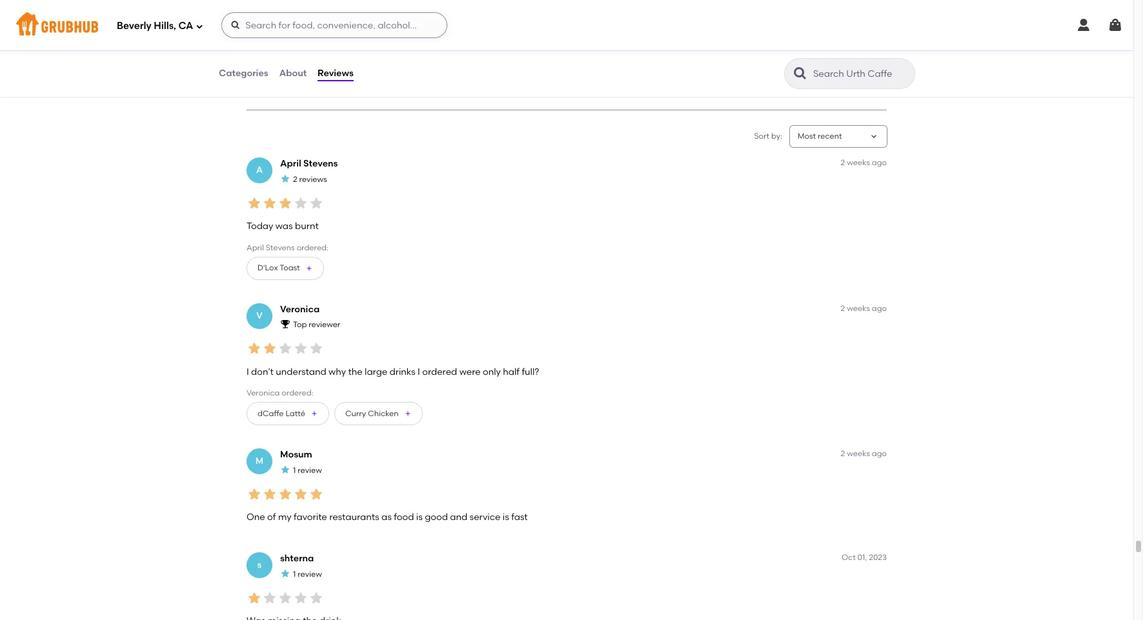 Task type: vqa. For each thing, say whether or not it's contained in the screenshot.
Jessica
no



Task type: describe. For each thing, give the bounding box(es) containing it.
curry
[[345, 409, 366, 418]]

april for april stevens
[[280, 158, 301, 169]]

plus icon image for curry chicken
[[404, 410, 412, 418]]

veronica for veronica ordered:
[[247, 389, 280, 398]]

review for shterna
[[298, 570, 322, 579]]

chicken
[[368, 409, 399, 418]]

fast
[[512, 512, 528, 523]]

of
[[267, 512, 276, 523]]

1 weeks from the top
[[847, 158, 870, 167]]

my
[[278, 512, 292, 523]]

oct 01, 2023
[[842, 554, 887, 563]]

2 i from the left
[[418, 367, 420, 378]]

1 vertical spatial ordered:
[[282, 389, 314, 398]]

90 on time delivery
[[316, 53, 346, 90]]

beverly hills, ca
[[117, 20, 193, 31]]

beverly
[[117, 20, 152, 31]]

plus icon image for dcaffe latté
[[311, 410, 318, 418]]

and
[[450, 512, 468, 523]]

recent
[[818, 132, 842, 141]]

veronica for veronica
[[280, 304, 320, 315]]

why
[[329, 367, 346, 378]]

toast
[[280, 264, 300, 273]]

2 for today was burnt
[[841, 158, 845, 167]]

don't
[[251, 367, 274, 378]]

sort
[[755, 132, 770, 141]]

dcaffe
[[258, 409, 284, 418]]

oct
[[842, 554, 856, 563]]

1 review for shterna
[[293, 570, 322, 579]]

2 horizontal spatial svg image
[[1108, 17, 1124, 33]]

about
[[279, 68, 307, 79]]

about button
[[279, 50, 307, 97]]

hills,
[[154, 20, 176, 31]]

categories
[[219, 68, 268, 79]]

understand
[[276, 367, 327, 378]]

good
[[425, 512, 448, 523]]

1 review for mosum
[[293, 466, 322, 475]]

categories button
[[218, 50, 269, 97]]

2 weeks ago for full?
[[841, 304, 887, 313]]

svg image
[[1076, 17, 1092, 33]]

as
[[382, 512, 392, 523]]

ordered
[[422, 367, 457, 378]]

was
[[276, 221, 293, 232]]

1 i from the left
[[247, 367, 249, 378]]

curry chicken button
[[334, 402, 423, 426]]

caret down icon image
[[869, 131, 879, 142]]

restaurants
[[329, 512, 380, 523]]

only
[[483, 367, 501, 378]]

ca
[[179, 20, 193, 31]]

1 horizontal spatial food
[[394, 512, 414, 523]]

on
[[316, 67, 327, 76]]

shterna
[[280, 554, 314, 565]]

main navigation navigation
[[0, 0, 1134, 50]]

2 reviews
[[293, 175, 327, 184]]

burnt
[[295, 221, 319, 232]]

i don't understand why the large drinks i ordered were only half full?
[[247, 367, 539, 378]]

90
[[316, 53, 327, 64]]

1 for shterna
[[293, 570, 296, 579]]

2 weeks ago for fast
[[841, 450, 887, 459]]

d'lox toast
[[258, 264, 300, 273]]

dcaffe latté
[[258, 409, 305, 418]]

89
[[254, 53, 265, 64]]

d'lox
[[258, 264, 278, 273]]

curry chicken
[[345, 409, 399, 418]]

one of my favorite restaurants as food is good and service is fast
[[247, 512, 528, 523]]

service
[[470, 512, 501, 523]]



Task type: locate. For each thing, give the bounding box(es) containing it.
2 for one of my favorite restaurants as food is good and service is fast
[[841, 450, 845, 459]]

1 review down the shterna
[[293, 570, 322, 579]]

2 vertical spatial ago
[[872, 450, 887, 459]]

weeks
[[847, 158, 870, 167], [847, 304, 870, 313], [847, 450, 870, 459]]

time
[[329, 67, 346, 76]]

stevens
[[304, 158, 338, 169], [266, 243, 295, 252]]

0 vertical spatial ago
[[872, 158, 887, 167]]

stevens up reviews
[[304, 158, 338, 169]]

1 1 review from the top
[[293, 466, 322, 475]]

were
[[460, 367, 481, 378]]

plus icon image inside curry chicken button
[[404, 410, 412, 418]]

one
[[247, 512, 265, 523]]

dcaffe latté button
[[247, 402, 329, 426]]

stevens for april stevens
[[304, 158, 338, 169]]

1 vertical spatial 1 review
[[293, 570, 322, 579]]

0 horizontal spatial veronica
[[247, 389, 280, 398]]

1 review from the top
[[298, 466, 322, 475]]

0 horizontal spatial is
[[416, 512, 423, 523]]

1 horizontal spatial i
[[418, 367, 420, 378]]

top reviewer
[[293, 321, 340, 330]]

ratings
[[269, 30, 300, 41]]

89 good food
[[254, 53, 295, 76]]

1 horizontal spatial veronica
[[280, 304, 320, 315]]

1 for mosum
[[293, 466, 296, 475]]

1 down 'mosum'
[[293, 466, 296, 475]]

0 vertical spatial april
[[280, 158, 301, 169]]

1 vertical spatial weeks
[[847, 304, 870, 313]]

0 horizontal spatial svg image
[[196, 22, 204, 30]]

0 vertical spatial review
[[298, 466, 322, 475]]

stevens for april stevens ordered:
[[266, 243, 295, 252]]

1
[[293, 466, 296, 475], [293, 570, 296, 579]]

ago for fast
[[872, 450, 887, 459]]

veronica down don't at bottom
[[247, 389, 280, 398]]

0 vertical spatial weeks
[[847, 158, 870, 167]]

2 review from the top
[[298, 570, 322, 579]]

latté
[[286, 409, 305, 418]]

1 horizontal spatial stevens
[[304, 158, 338, 169]]

april for april stevens ordered:
[[247, 243, 264, 252]]

ordered:
[[297, 243, 329, 252], [282, 389, 314, 398]]

d'lox toast button
[[247, 257, 324, 280]]

plus icon image right toast
[[305, 265, 313, 272]]

review down the shterna
[[298, 570, 322, 579]]

s
[[257, 560, 262, 571]]

stevens up d'lox toast on the top of page
[[266, 243, 295, 252]]

ordered: down burnt at top left
[[297, 243, 329, 252]]

svg image right the ca
[[196, 22, 204, 30]]

the
[[348, 367, 363, 378]]

weeks for full?
[[847, 304, 870, 313]]

plus icon image
[[305, 265, 313, 272], [311, 410, 318, 418], [404, 410, 412, 418]]

i right drinks
[[418, 367, 420, 378]]

review for mosum
[[298, 466, 322, 475]]

april up 2 reviews
[[280, 158, 301, 169]]

veronica
[[280, 304, 320, 315], [247, 389, 280, 398]]

ago for full?
[[872, 304, 887, 313]]

1 vertical spatial 2 weeks ago
[[841, 304, 887, 313]]

1 vertical spatial ago
[[872, 304, 887, 313]]

veronica ordered:
[[247, 389, 314, 398]]

ago
[[872, 158, 887, 167], [872, 304, 887, 313], [872, 450, 887, 459]]

full?
[[522, 367, 539, 378]]

plus icon image inside "dcaffe latté" button
[[311, 410, 318, 418]]

april down today at the top of the page
[[247, 243, 264, 252]]

0 vertical spatial 2 weeks ago
[[841, 158, 887, 167]]

2 ago from the top
[[872, 304, 887, 313]]

3 ago from the top
[[872, 450, 887, 459]]

731 ratings
[[254, 30, 300, 41]]

i
[[247, 367, 249, 378], [418, 367, 420, 378]]

ordered: up latté
[[282, 389, 314, 398]]

v
[[256, 310, 263, 321]]

reviews
[[318, 68, 354, 79]]

0 vertical spatial ordered:
[[297, 243, 329, 252]]

april stevens ordered:
[[247, 243, 329, 252]]

1 horizontal spatial april
[[280, 158, 301, 169]]

top
[[293, 321, 307, 330]]

plus icon image for d'lox toast
[[305, 265, 313, 272]]

1 vertical spatial food
[[394, 512, 414, 523]]

2 for i don't understand why the large drinks i ordered were only half full?
[[841, 304, 845, 313]]

plus icon image inside d'lox toast button
[[305, 265, 313, 272]]

delivery
[[316, 80, 345, 90]]

Search for food, convenience, alcohol... search field
[[222, 12, 448, 38]]

1 1 from the top
[[293, 466, 296, 475]]

1 is from the left
[[416, 512, 423, 523]]

0 vertical spatial 1 review
[[293, 466, 322, 475]]

search icon image
[[793, 66, 808, 81]]

1 2 weeks ago from the top
[[841, 158, 887, 167]]

review down 'mosum'
[[298, 466, 322, 475]]

0 horizontal spatial april
[[247, 243, 264, 252]]

trophy icon image
[[280, 319, 291, 329]]

m
[[256, 456, 264, 467]]

plus icon image right "chicken"
[[404, 410, 412, 418]]

svg image right svg icon
[[1108, 17, 1124, 33]]

2 weeks ago
[[841, 158, 887, 167], [841, 304, 887, 313], [841, 450, 887, 459]]

by:
[[772, 132, 783, 141]]

weeks for fast
[[847, 450, 870, 459]]

731
[[254, 30, 267, 41]]

0 vertical spatial food
[[277, 67, 295, 76]]

large
[[365, 367, 388, 378]]

2 is from the left
[[503, 512, 509, 523]]

a
[[256, 165, 263, 176]]

Sort by: field
[[798, 131, 842, 142]]

1 vertical spatial review
[[298, 570, 322, 579]]

veronica up top
[[280, 304, 320, 315]]

reviewer
[[309, 321, 340, 330]]

i left don't at bottom
[[247, 367, 249, 378]]

84
[[377, 53, 388, 64]]

april
[[280, 158, 301, 169], [247, 243, 264, 252]]

2 weeks from the top
[[847, 304, 870, 313]]

0 horizontal spatial food
[[277, 67, 295, 76]]

0 vertical spatial stevens
[[304, 158, 338, 169]]

drinks
[[390, 367, 416, 378]]

reviews button
[[317, 50, 354, 97]]

plus icon image right latté
[[311, 410, 318, 418]]

review
[[298, 466, 322, 475], [298, 570, 322, 579]]

1 horizontal spatial is
[[503, 512, 509, 523]]

3 weeks from the top
[[847, 450, 870, 459]]

today
[[247, 221, 273, 232]]

1 vertical spatial april
[[247, 243, 264, 252]]

2 2 weeks ago from the top
[[841, 304, 887, 313]]

0 vertical spatial 1
[[293, 466, 296, 475]]

half
[[503, 367, 520, 378]]

food right as
[[394, 512, 414, 523]]

star icon image
[[254, 7, 272, 25], [272, 7, 291, 25], [291, 7, 309, 25], [309, 7, 327, 25], [327, 7, 345, 25], [327, 7, 345, 25], [280, 173, 291, 184], [247, 196, 262, 211], [262, 196, 278, 211], [278, 196, 293, 211], [293, 196, 309, 211], [309, 196, 324, 211], [247, 341, 262, 357], [262, 341, 278, 357], [278, 341, 293, 357], [293, 341, 309, 357], [309, 341, 324, 357], [280, 465, 291, 475], [247, 487, 262, 502], [262, 487, 278, 502], [278, 487, 293, 502], [293, 487, 309, 502], [309, 487, 324, 502], [280, 569, 291, 579], [247, 591, 262, 606], [262, 591, 278, 606], [278, 591, 293, 606], [293, 591, 309, 606], [309, 591, 324, 606]]

1 vertical spatial veronica
[[247, 389, 280, 398]]

1 review down 'mosum'
[[293, 466, 322, 475]]

0 horizontal spatial stevens
[[266, 243, 295, 252]]

1 review
[[293, 466, 322, 475], [293, 570, 322, 579]]

1 vertical spatial stevens
[[266, 243, 295, 252]]

favorite
[[294, 512, 327, 523]]

01,
[[858, 554, 867, 563]]

mosum
[[280, 450, 312, 461]]

is left fast
[[503, 512, 509, 523]]

svg image left 731
[[231, 20, 241, 30]]

today was burnt
[[247, 221, 319, 232]]

april stevens
[[280, 158, 338, 169]]

1 horizontal spatial svg image
[[231, 20, 241, 30]]

2 vertical spatial 2 weeks ago
[[841, 450, 887, 459]]

Search Urth Caffe search field
[[812, 68, 911, 80]]

is
[[416, 512, 423, 523], [503, 512, 509, 523]]

food right good at the top
[[277, 67, 295, 76]]

1 ago from the top
[[872, 158, 887, 167]]

2 1 review from the top
[[293, 570, 322, 579]]

svg image
[[1108, 17, 1124, 33], [231, 20, 241, 30], [196, 22, 204, 30]]

most recent
[[798, 132, 842, 141]]

reviews
[[299, 175, 327, 184]]

3 2 weeks ago from the top
[[841, 450, 887, 459]]

most
[[798, 132, 816, 141]]

0 horizontal spatial i
[[247, 367, 249, 378]]

1 down the shterna
[[293, 570, 296, 579]]

good
[[254, 67, 276, 76]]

2023
[[869, 554, 887, 563]]

food inside the 89 good food
[[277, 67, 295, 76]]

sort by:
[[755, 132, 783, 141]]

2 vertical spatial weeks
[[847, 450, 870, 459]]

0 vertical spatial veronica
[[280, 304, 320, 315]]

is left the good
[[416, 512, 423, 523]]

2 1 from the top
[[293, 570, 296, 579]]

food
[[277, 67, 295, 76], [394, 512, 414, 523]]

2
[[841, 158, 845, 167], [293, 175, 297, 184], [841, 304, 845, 313], [841, 450, 845, 459]]

1 vertical spatial 1
[[293, 570, 296, 579]]



